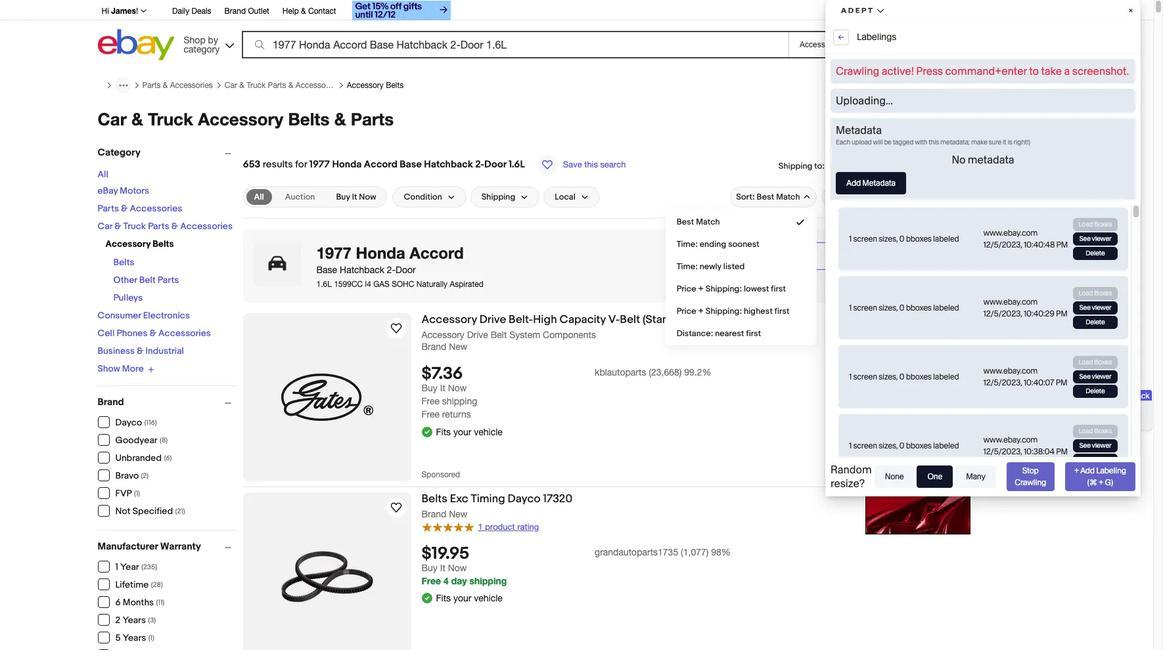 Task type: describe. For each thing, give the bounding box(es) containing it.
0 vertical spatial parts & accessories link
[[142, 81, 213, 90]]

goodyear (8)
[[115, 435, 168, 446]]

product
[[485, 522, 515, 532]]

warranty
[[160, 541, 201, 553]]

belts exc timing  dayco  17320 image
[[281, 531, 373, 623]]

distance:
[[677, 329, 713, 339]]

category
[[184, 44, 220, 54]]

time: for time: ending soonest
[[677, 239, 698, 250]]

!
[[136, 7, 138, 16]]

shipping inside kblautoparts (23,668) 99.2% buy it now free shipping free returns
[[442, 397, 477, 407]]

hi james !
[[102, 6, 138, 16]]

shop by category banner
[[94, 0, 1056, 64]]

1 horizontal spatial door
[[484, 158, 507, 171]]

0 vertical spatial buy
[[336, 192, 350, 202]]

manufacturer warranty button
[[98, 541, 237, 553]]

dayco (116)
[[115, 417, 157, 429]]

show more
[[98, 364, 144, 375]]

ebay motors link
[[98, 185, 149, 197]]

+ for price + shipping: highest first
[[698, 306, 704, 317]]

get an extra 15% off image
[[352, 1, 451, 20]]

feedback
[[1115, 392, 1150, 401]]

timing
[[471, 493, 505, 506]]

2
[[115, 615, 120, 626]]

first for price + shipping: lowest first
[[771, 284, 786, 294]]

sort: best match
[[736, 192, 800, 202]]

0 vertical spatial drive
[[480, 314, 506, 327]]

6
[[115, 597, 121, 609]]

0 vertical spatial 2-
[[475, 158, 484, 171]]

auction
[[285, 192, 315, 202]]

0 horizontal spatial accord
[[364, 158, 398, 171]]

grandautoparts1735
[[595, 547, 678, 558]]

ending
[[700, 239, 727, 250]]

contact
[[308, 7, 336, 16]]

buy for shipping
[[422, 383, 438, 394]]

accessory drive belt-high capacity v-belt (standard) gates 15385ap image
[[281, 374, 373, 421]]

save
[[563, 160, 582, 170]]

honda inside 1977 honda accord base hatchback 2-door 1.6l 1599cc l4 gas sohc naturally aspirated
[[356, 244, 405, 262]]

motors
[[120, 185, 149, 197]]

ebay
[[98, 185, 118, 197]]

none submit inside shop by category banner
[[898, 31, 1009, 58]]

brand inside account "navigation"
[[225, 7, 246, 16]]

shipping: for highest
[[706, 306, 742, 317]]

manufacturer warranty
[[98, 541, 201, 553]]

shop
[[184, 35, 206, 45]]

consumer electronics link
[[98, 310, 190, 321]]

capacity
[[560, 314, 606, 327]]

this
[[584, 160, 598, 170]]

+ for price + shipping: lowest first
[[698, 284, 704, 294]]

business
[[98, 346, 135, 357]]

advertisement region
[[865, 141, 970, 535]]

description
[[941, 68, 980, 77]]

98%
[[711, 547, 731, 558]]

pulleys link
[[113, 292, 143, 304]]

price + shipping: lowest first
[[677, 284, 786, 294]]

years for 5 years
[[123, 633, 146, 644]]

0 vertical spatial car & truck parts & accessories link
[[225, 81, 338, 90]]

fits for 2nd and text__icon from the bottom
[[436, 427, 451, 438]]

newly
[[700, 262, 722, 272]]

parts & accessories
[[142, 81, 213, 90]]

1 and text__icon image from the top
[[422, 426, 432, 437]]

listed
[[723, 262, 745, 272]]

vehicle for 2nd and text__icon from the bottom
[[474, 427, 503, 438]]

lowest
[[744, 284, 769, 294]]

sell
[[853, 5, 866, 14]]

search
[[600, 160, 626, 170]]

(21)
[[175, 507, 185, 516]]

help
[[283, 7, 299, 16]]

your for 2nd and text__icon from the bottom
[[453, 427, 472, 438]]

accessory belts link
[[347, 81, 404, 90]]

price for price + shipping: highest first
[[677, 306, 697, 317]]

highest
[[744, 306, 773, 317]]

0 horizontal spatial accessory belts
[[105, 239, 174, 250]]

1977 honda accord base hatchback 2-door 1.6l 1599cc l4 gas sohc naturally aspirated
[[316, 244, 484, 289]]

belts other belt parts pulleys
[[113, 257, 179, 304]]

shipping for shipping
[[482, 192, 516, 202]]

parts inside "belts other belt parts pulleys"
[[158, 275, 179, 286]]

1 year (235)
[[115, 562, 157, 573]]

time: newly listed link
[[666, 256, 816, 278]]

rating
[[517, 522, 539, 532]]

save this search button
[[533, 154, 630, 176]]

system
[[510, 330, 540, 340]]

brand inside accessory drive belt-high capacity v-belt (standard) gates 15385ap accessory drive belt system components brand new
[[422, 342, 447, 352]]

not
[[115, 506, 131, 517]]

belts link
[[113, 257, 134, 268]]

other belt parts link
[[113, 275, 179, 286]]

now for 4
[[448, 563, 467, 574]]

phones
[[117, 328, 148, 339]]

car & truck accessory belts & parts
[[98, 109, 394, 129]]

auction link
[[277, 189, 323, 205]]

for
[[295, 158, 307, 171]]

0 vertical spatial accessory belts
[[347, 81, 404, 90]]

accessory drive belt-high capacity v-belt (standard) gates 15385ap heading
[[422, 314, 776, 327]]

industrial
[[146, 346, 184, 357]]

belts inside belts exc timing  dayco  17320 brand new
[[422, 493, 448, 506]]

1 vertical spatial drive
[[467, 330, 488, 340]]

high
[[533, 314, 557, 327]]

best inside 'dropdown button'
[[757, 192, 774, 202]]

first inside distance: nearest first link
[[746, 329, 761, 339]]

2 fits your vehicle from the top
[[436, 593, 503, 604]]

condition button
[[393, 187, 466, 208]]

naturally
[[417, 280, 448, 289]]

truck inside ebay motors parts & accessories car & truck parts & accessories
[[123, 221, 146, 232]]

1 vertical spatial best
[[677, 217, 694, 227]]

1 horizontal spatial all link
[[246, 189, 272, 205]]

gas
[[373, 280, 390, 289]]

lifetime (28)
[[115, 580, 163, 591]]

0 vertical spatial hatchback
[[424, 158, 473, 171]]

hatchback inside 1977 honda accord base hatchback 2-door 1.6l 1599cc l4 gas sohc naturally aspirated
[[340, 265, 384, 275]]

save this search
[[563, 160, 626, 170]]

daily deals link
[[172, 5, 211, 19]]

time: ending soonest
[[677, 239, 760, 250]]

(235)
[[141, 563, 157, 572]]

daily deals
[[172, 7, 211, 16]]

it for shipping
[[440, 383, 446, 394]]

manufacturer
[[98, 541, 158, 553]]

include description
[[913, 68, 980, 77]]

goodyear
[[115, 435, 158, 446]]

0 vertical spatial 1.6l
[[509, 158, 525, 171]]

bravo
[[115, 471, 139, 482]]

gates
[[698, 314, 729, 327]]

belts inside "belts other belt parts pulleys"
[[113, 257, 134, 268]]

truck for parts
[[247, 81, 266, 90]]

brand up dayco (116)
[[98, 396, 124, 408]]

shipping for shipping to :
[[779, 161, 813, 171]]

years for 2 years
[[123, 615, 146, 626]]

0 vertical spatial honda
[[332, 158, 362, 171]]

price for price + shipping: lowest first
[[677, 284, 697, 294]]

year
[[120, 562, 139, 573]]

category
[[98, 147, 141, 159]]

ebay motors parts & accessories car & truck parts & accessories
[[98, 185, 233, 232]]

1 vertical spatial car & truck parts & accessories link
[[98, 221, 233, 232]]

free for shipping
[[422, 397, 440, 407]]

2 and text__icon image from the top
[[422, 593, 432, 603]]

watchlist
[[880, 5, 913, 14]]

price + shipping: lowest first link
[[666, 278, 816, 300]]

Search for anything text field
[[244, 32, 786, 57]]

accessory drive belt-high capacity v-belt (standard) gates 15385ap link
[[422, 314, 855, 329]]

1 vertical spatial match
[[696, 217, 720, 227]]

belts exc timing  dayco  17320 heading
[[422, 493, 573, 506]]

2 years (3)
[[115, 615, 156, 626]]

show
[[98, 364, 120, 375]]

4
[[444, 575, 449, 587]]

(1) inside 5 years (1)
[[148, 634, 154, 643]]

(1,077)
[[681, 547, 709, 558]]

2- inside 1977 honda accord base hatchback 2-door 1.6l 1599cc l4 gas sohc naturally aspirated
[[387, 265, 396, 275]]

truck for accessory
[[148, 109, 193, 129]]

best match link
[[666, 211, 816, 233]]

watchlist link
[[873, 2, 927, 18]]

bravo (2)
[[115, 471, 149, 482]]

sell link
[[847, 5, 872, 14]]

shipping inside grandautoparts1735 (1,077) 98% buy it now free 4 day shipping
[[470, 575, 507, 587]]

free for 4
[[422, 575, 441, 587]]



Task type: vqa. For each thing, say whether or not it's contained in the screenshot.


Task type: locate. For each thing, give the bounding box(es) containing it.
free down $7.36
[[422, 397, 440, 407]]

brand outlet link
[[225, 5, 269, 19]]

1 price from the top
[[677, 284, 697, 294]]

1 vertical spatial (1)
[[148, 634, 154, 643]]

it inside kblautoparts (23,668) 99.2% buy it now free shipping free returns
[[440, 383, 446, 394]]

unbranded
[[115, 453, 162, 464]]

+ down newly
[[698, 284, 704, 294]]

1 horizontal spatial base
[[400, 158, 422, 171]]

base up condition
[[400, 158, 422, 171]]

truck up car & truck accessory belts & parts
[[247, 81, 266, 90]]

1 vertical spatial base
[[316, 265, 337, 275]]

2 vertical spatial it
[[440, 563, 446, 574]]

account navigation
[[94, 0, 1056, 22]]

2 shipping: from the top
[[706, 306, 742, 317]]

drive left the system
[[467, 330, 488, 340]]

new inside belts exc timing  dayco  17320 brand new
[[449, 509, 468, 520]]

watch belts exc timing  dayco  17320 image
[[388, 500, 404, 516]]

1.6l left 1599cc
[[316, 280, 332, 289]]

new inside accessory drive belt-high capacity v-belt (standard) gates 15385ap accessory drive belt system components brand new
[[449, 342, 468, 352]]

shipping: inside "link"
[[706, 306, 742, 317]]

category button
[[98, 147, 237, 159]]

new down exc in the left of the page
[[449, 509, 468, 520]]

all up ebay
[[98, 169, 108, 180]]

1 fits from the top
[[436, 427, 451, 438]]

653 results for 1977 honda accord base hatchback 2-door 1.6l
[[243, 158, 525, 171]]

free inside grandautoparts1735 (1,077) 98% buy it now free 4 day shipping
[[422, 575, 441, 587]]

1 horizontal spatial accord
[[410, 244, 464, 262]]

time: inside time: ending soonest link
[[677, 239, 698, 250]]

1 horizontal spatial hatchback
[[424, 158, 473, 171]]

shipping right day
[[470, 575, 507, 587]]

car & truck parts & accessories link down the motors
[[98, 221, 233, 232]]

1 shipping: from the top
[[706, 284, 742, 294]]

vehicle for first and text__icon from the bottom
[[474, 593, 503, 604]]

brand left outlet at left top
[[225, 7, 246, 16]]

electronics
[[143, 310, 190, 321]]

first right highest in the top of the page
[[775, 306, 790, 317]]

brand inside belts exc timing  dayco  17320 brand new
[[422, 509, 447, 520]]

now down 653 results for 1977 honda accord base hatchback 2-door 1.6l
[[359, 192, 376, 202]]

years right 2 in the bottom of the page
[[123, 615, 146, 626]]

0 vertical spatial (1)
[[134, 490, 140, 498]]

1 left product
[[478, 522, 483, 532]]

months
[[123, 597, 154, 609]]

0 horizontal spatial 2-
[[387, 265, 396, 275]]

all inside main content
[[254, 192, 264, 202]]

+ up the distance:
[[698, 306, 704, 317]]

now up returns
[[448, 383, 467, 394]]

1 vehicle from the top
[[474, 427, 503, 438]]

truck
[[247, 81, 266, 90], [148, 109, 193, 129], [123, 221, 146, 232]]

1 your from the top
[[453, 427, 472, 438]]

it down 653 results for 1977 honda accord base hatchback 2-door 1.6l
[[352, 192, 357, 202]]

main content
[[243, 141, 855, 651]]

belt left the system
[[491, 330, 507, 340]]

buy inside grandautoparts1735 (1,077) 98% buy it now free 4 day shipping
[[422, 563, 438, 574]]

car up car & truck accessory belts & parts
[[225, 81, 237, 90]]

door up shipping dropdown button
[[484, 158, 507, 171]]

and text__icon image
[[422, 426, 432, 437], [422, 593, 432, 603]]

1 vertical spatial dayco
[[508, 493, 541, 506]]

1 + from the top
[[698, 284, 704, 294]]

buy inside kblautoparts (23,668) 99.2% buy it now free shipping free returns
[[422, 383, 438, 394]]

1 vertical spatial car
[[98, 109, 127, 129]]

0 vertical spatial base
[[400, 158, 422, 171]]

1 new from the top
[[449, 342, 468, 352]]

0 vertical spatial now
[[359, 192, 376, 202]]

other
[[113, 275, 137, 286]]

your down day
[[453, 593, 472, 604]]

3 free from the top
[[422, 575, 441, 587]]

1 vertical spatial hatchback
[[340, 265, 384, 275]]

2 fits from the top
[[436, 593, 451, 604]]

1 vertical spatial vehicle
[[474, 593, 503, 604]]

(1) inside fvp (1)
[[134, 490, 140, 498]]

include
[[913, 68, 939, 77]]

0 vertical spatial shipping
[[442, 397, 477, 407]]

1 vertical spatial now
[[448, 383, 467, 394]]

shipping: for lowest
[[706, 284, 742, 294]]

1 vertical spatial time:
[[677, 262, 698, 272]]

0 horizontal spatial (1)
[[134, 490, 140, 498]]

2 time: from the top
[[677, 262, 698, 272]]

1 vertical spatial years
[[123, 633, 146, 644]]

2 vertical spatial now
[[448, 563, 467, 574]]

price
[[677, 284, 697, 294], [677, 306, 697, 317]]

sort:
[[736, 192, 755, 202]]

0 vertical spatial belt
[[139, 275, 156, 286]]

2 + from the top
[[698, 306, 704, 317]]

1 vertical spatial accessory belts
[[105, 239, 174, 250]]

0 horizontal spatial door
[[396, 265, 416, 275]]

0 vertical spatial all
[[98, 169, 108, 180]]

more
[[122, 364, 144, 375]]

0 vertical spatial car
[[225, 81, 237, 90]]

dayco inside belts exc timing  dayco  17320 brand new
[[508, 493, 541, 506]]

1 for year
[[115, 562, 118, 573]]

and text__icon image down $19.95
[[422, 593, 432, 603]]

2- up shipping dropdown button
[[475, 158, 484, 171]]

1977 up 1599cc
[[316, 244, 352, 262]]

accord
[[364, 158, 398, 171], [410, 244, 464, 262]]

results
[[263, 158, 293, 171]]

belt inside "belts other belt parts pulleys"
[[139, 275, 156, 286]]

belt
[[139, 275, 156, 286], [620, 314, 640, 327], [491, 330, 507, 340]]

drive left belt-
[[480, 314, 506, 327]]

buy
[[336, 192, 350, 202], [422, 383, 438, 394], [422, 563, 438, 574]]

(3)
[[148, 617, 156, 625]]

consumer electronics cell phones & accessories business & industrial
[[98, 310, 211, 357]]

1 vertical spatial fits
[[436, 593, 451, 604]]

truck down the motors
[[123, 221, 146, 232]]

$7.36
[[422, 364, 463, 385]]

2 years from the top
[[123, 633, 146, 644]]

0 vertical spatial years
[[123, 615, 146, 626]]

components
[[543, 330, 596, 340]]

1 vertical spatial new
[[449, 509, 468, 520]]

1 vertical spatial it
[[440, 383, 446, 394]]

1 vertical spatial your
[[453, 593, 472, 604]]

1 vertical spatial 2-
[[387, 265, 396, 275]]

(11)
[[156, 599, 165, 607]]

james
[[111, 6, 136, 16]]

0 horizontal spatial 1.6l
[[316, 280, 332, 289]]

0 vertical spatial first
[[771, 284, 786, 294]]

2- up gas
[[387, 265, 396, 275]]

1 years from the top
[[123, 615, 146, 626]]

shop by category button
[[178, 29, 237, 58]]

1 vertical spatial honda
[[356, 244, 405, 262]]

1 fits your vehicle from the top
[[436, 427, 503, 438]]

dayco up goodyear
[[115, 417, 142, 429]]

1 vertical spatial price
[[677, 306, 697, 317]]

$19.95
[[422, 544, 469, 564]]

new
[[449, 342, 468, 352], [449, 509, 468, 520]]

5 years (1)
[[115, 633, 154, 644]]

+ inside "link"
[[698, 306, 704, 317]]

0 horizontal spatial all
[[98, 169, 108, 180]]

now inside grandautoparts1735 (1,077) 98% buy it now free 4 day shipping
[[448, 563, 467, 574]]

1 horizontal spatial dayco
[[508, 493, 541, 506]]

1 horizontal spatial 2-
[[475, 158, 484, 171]]

price down time: newly listed
[[677, 284, 697, 294]]

local
[[555, 192, 576, 202]]

brand right watch belts exc timing  dayco  17320 image
[[422, 509, 447, 520]]

base inside 1977 honda accord base hatchback 2-door 1.6l 1599cc l4 gas sohc naturally aspirated
[[316, 265, 337, 275]]

price up the distance:
[[677, 306, 697, 317]]

+
[[698, 284, 704, 294], [698, 306, 704, 317]]

2 new from the top
[[449, 509, 468, 520]]

car for car & truck accessory belts & parts
[[98, 109, 127, 129]]

time: newly listed
[[677, 262, 745, 272]]

0 horizontal spatial match
[[696, 217, 720, 227]]

shipping: up distance: nearest first
[[706, 306, 742, 317]]

0 vertical spatial shipping
[[779, 161, 813, 171]]

belt left (standard)
[[620, 314, 640, 327]]

car for car & truck parts & accessories
[[225, 81, 237, 90]]

fits your vehicle down returns
[[436, 427, 503, 438]]

parts
[[142, 81, 161, 90], [268, 81, 286, 90], [351, 109, 394, 129], [98, 203, 119, 214], [148, 221, 169, 232], [158, 275, 179, 286]]

accord up naturally
[[410, 244, 464, 262]]

1 horizontal spatial shipping
[[779, 161, 813, 171]]

it
[[352, 192, 357, 202], [440, 383, 446, 394], [440, 563, 446, 574]]

0 vertical spatial your
[[453, 427, 472, 438]]

1 left year
[[115, 562, 118, 573]]

returns
[[442, 410, 471, 420]]

0 vertical spatial time:
[[677, 239, 698, 250]]

price inside "link"
[[677, 306, 697, 317]]

fits down 4
[[436, 593, 451, 604]]

free left returns
[[422, 410, 440, 420]]

1 horizontal spatial 1
[[478, 522, 483, 532]]

car
[[225, 81, 237, 90], [98, 109, 127, 129], [98, 221, 112, 232]]

1 time: from the top
[[677, 239, 698, 250]]

first right lowest
[[771, 284, 786, 294]]

1 horizontal spatial match
[[776, 192, 800, 202]]

(28)
[[151, 581, 163, 590]]

1 vertical spatial 1
[[115, 562, 118, 573]]

None submit
[[898, 31, 1009, 58]]

time: down best match
[[677, 239, 698, 250]]

1599cc
[[334, 280, 363, 289]]

soonest
[[728, 239, 760, 250]]

watch accessory drive belt-high capacity v-belt (standard) gates 15385ap image
[[388, 321, 404, 337]]

fits your vehicle down day
[[436, 593, 503, 604]]

not specified (21)
[[115, 506, 185, 517]]

dayco up rating
[[508, 493, 541, 506]]

hatchback up condition dropdown button in the left of the page
[[424, 158, 473, 171]]

0 horizontal spatial 1
[[115, 562, 118, 573]]

main content containing $7.36
[[243, 141, 855, 651]]

accessory
[[347, 81, 384, 90], [198, 109, 283, 129], [105, 239, 151, 250], [422, 314, 477, 327], [422, 330, 465, 340]]

car & truck parts & accessories
[[225, 81, 338, 90]]

car down ebay
[[98, 221, 112, 232]]

daily
[[172, 7, 189, 16]]

brand up $7.36
[[422, 342, 447, 352]]

car & truck parts & accessories link
[[225, 81, 338, 90], [98, 221, 233, 232]]

sort: best match button
[[730, 187, 817, 208]]

& inside account "navigation"
[[301, 7, 306, 16]]

best right sort:
[[757, 192, 774, 202]]

time: left newly
[[677, 262, 698, 272]]

1 vertical spatial door
[[396, 265, 416, 275]]

parts & accessories link down category
[[142, 81, 213, 90]]

match down shipping to :
[[776, 192, 800, 202]]

it up returns
[[440, 383, 446, 394]]

honda
[[332, 158, 362, 171], [356, 244, 405, 262]]

fits down returns
[[436, 427, 451, 438]]

1 vertical spatial shipping:
[[706, 306, 742, 317]]

l4
[[365, 280, 371, 289]]

1.6l inside 1977 honda accord base hatchback 2-door 1.6l 1599cc l4 gas sohc naturally aspirated
[[316, 280, 332, 289]]

honda up buy it now link
[[332, 158, 362, 171]]

1.6l up shipping dropdown button
[[509, 158, 525, 171]]

truck up the category dropdown button
[[148, 109, 193, 129]]

your for first and text__icon from the bottom
[[453, 593, 472, 604]]

(6)
[[164, 454, 172, 463]]

1 inside 'link'
[[478, 522, 483, 532]]

car & truck parts & accessories link up car & truck accessory belts & parts
[[225, 81, 338, 90]]

2 vertical spatial buy
[[422, 563, 438, 574]]

fits for first and text__icon from the bottom
[[436, 593, 451, 604]]

help & contact link
[[283, 5, 336, 19]]

it for 4
[[440, 563, 446, 574]]

0 vertical spatial 1
[[478, 522, 483, 532]]

2 horizontal spatial belt
[[620, 314, 640, 327]]

1977 right for
[[309, 158, 330, 171]]

1 vertical spatial truck
[[148, 109, 193, 129]]

accessory belts
[[347, 81, 404, 90], [105, 239, 174, 250]]

1 vertical spatial parts & accessories link
[[98, 203, 182, 214]]

base up 1599cc
[[316, 265, 337, 275]]

fvp (1)
[[115, 488, 140, 500]]

hi
[[102, 7, 109, 16]]

buy it now
[[336, 192, 376, 202]]

kblautoparts (23,668) 99.2% buy it now free shipping free returns
[[422, 368, 712, 420]]

hatchback up l4
[[340, 265, 384, 275]]

best
[[757, 192, 774, 202], [677, 217, 694, 227]]

specified
[[133, 506, 173, 517]]

first inside price + shipping: lowest first link
[[771, 284, 786, 294]]

day
[[451, 575, 467, 587]]

All selected text field
[[254, 191, 264, 203]]

2 vertical spatial belt
[[491, 330, 507, 340]]

first for price + shipping: highest first
[[775, 306, 790, 317]]

0 vertical spatial fits your vehicle
[[436, 427, 503, 438]]

0 horizontal spatial truck
[[123, 221, 146, 232]]

time: for time: newly listed
[[677, 262, 698, 272]]

2 your from the top
[[453, 593, 472, 604]]

1 free from the top
[[422, 397, 440, 407]]

car inside ebay motors parts & accessories car & truck parts & accessories
[[98, 221, 112, 232]]

(1) right the 'fvp'
[[134, 490, 140, 498]]

now inside buy it now link
[[359, 192, 376, 202]]

all link up ebay
[[98, 169, 108, 180]]

accord up buy it now link
[[364, 158, 398, 171]]

and text__icon image down $7.36
[[422, 426, 432, 437]]

1 horizontal spatial belt
[[491, 330, 507, 340]]

0 vertical spatial free
[[422, 397, 440, 407]]

shipping: up price + shipping: highest first
[[706, 284, 742, 294]]

1 vertical spatial 1977
[[316, 244, 352, 262]]

years right 5
[[123, 633, 146, 644]]

to
[[815, 161, 822, 171]]

match up ending
[[696, 217, 720, 227]]

1 horizontal spatial all
[[254, 192, 264, 202]]

base
[[400, 158, 422, 171], [316, 265, 337, 275]]

0 horizontal spatial hatchback
[[340, 265, 384, 275]]

best up time: ending soonest
[[677, 217, 694, 227]]

first down 15385ap
[[746, 329, 761, 339]]

belt right other
[[139, 275, 156, 286]]

shipping
[[779, 161, 813, 171], [482, 192, 516, 202]]

2 vehicle from the top
[[474, 593, 503, 604]]

all link
[[98, 169, 108, 180], [246, 189, 272, 205]]

1 horizontal spatial accessory belts
[[347, 81, 404, 90]]

first inside price + shipping: highest first "link"
[[775, 306, 790, 317]]

0 vertical spatial all link
[[98, 169, 108, 180]]

sohc
[[392, 280, 414, 289]]

door
[[484, 158, 507, 171], [396, 265, 416, 275]]

0 vertical spatial door
[[484, 158, 507, 171]]

parts & accessories link down the motors
[[98, 203, 182, 214]]

accessories inside consumer electronics cell phones & accessories business & industrial
[[158, 328, 211, 339]]

now for shipping
[[448, 383, 467, 394]]

1 vertical spatial all link
[[246, 189, 272, 205]]

brand button
[[98, 396, 237, 408]]

1 vertical spatial free
[[422, 410, 440, 420]]

0 horizontal spatial base
[[316, 265, 337, 275]]

your down returns
[[453, 427, 472, 438]]

now inside kblautoparts (23,668) 99.2% buy it now free shipping free returns
[[448, 383, 467, 394]]

0 vertical spatial dayco
[[115, 417, 142, 429]]

0 horizontal spatial shipping
[[482, 192, 516, 202]]

0 horizontal spatial best
[[677, 217, 694, 227]]

2 price from the top
[[677, 306, 697, 317]]

time: inside time: newly listed link
[[677, 262, 698, 272]]

1977 inside 1977 honda accord base hatchback 2-door 1.6l 1599cc l4 gas sohc naturally aspirated
[[316, 244, 352, 262]]

1 vertical spatial shipping
[[470, 575, 507, 587]]

it up 4
[[440, 563, 446, 574]]

shipping up returns
[[442, 397, 477, 407]]

0 vertical spatial it
[[352, 192, 357, 202]]

new up $7.36
[[449, 342, 468, 352]]

1 vertical spatial and text__icon image
[[422, 593, 432, 603]]

distance: nearest first link
[[666, 323, 816, 345]]

door up sohc
[[396, 265, 416, 275]]

it inside grandautoparts1735 (1,077) 98% buy it now free 4 day shipping
[[440, 563, 446, 574]]

1 for product
[[478, 522, 483, 532]]

2 free from the top
[[422, 410, 440, 420]]

1 horizontal spatial truck
[[148, 109, 193, 129]]

1 horizontal spatial (1)
[[148, 634, 154, 643]]

0 horizontal spatial belt
[[139, 275, 156, 286]]

1 vertical spatial shipping
[[482, 192, 516, 202]]

(1) down (3)
[[148, 634, 154, 643]]

0 vertical spatial accord
[[364, 158, 398, 171]]

door inside 1977 honda accord base hatchback 2-door 1.6l 1599cc l4 gas sohc naturally aspirated
[[396, 265, 416, 275]]

(2)
[[141, 472, 149, 480]]

belts
[[386, 81, 404, 90], [288, 109, 330, 129], [153, 239, 174, 250], [113, 257, 134, 268], [422, 493, 448, 506]]

honda up gas
[[356, 244, 405, 262]]

(standard)
[[643, 314, 695, 327]]

1977
[[309, 158, 330, 171], [316, 244, 352, 262]]

buy for 4
[[422, 563, 438, 574]]

business & industrial link
[[98, 346, 184, 357]]

v-
[[608, 314, 620, 327]]

best match
[[677, 217, 720, 227]]

car up category
[[98, 109, 127, 129]]

0 horizontal spatial all link
[[98, 169, 108, 180]]

all down 653
[[254, 192, 264, 202]]

shipping to :
[[779, 161, 827, 171]]

all link down 653
[[246, 189, 272, 205]]

1 product rating
[[478, 522, 539, 532]]

time: ending soonest link
[[666, 233, 816, 256]]

free left 4
[[422, 575, 441, 587]]

0 horizontal spatial dayco
[[115, 417, 142, 429]]

(1)
[[134, 490, 140, 498], [148, 634, 154, 643]]

2 vertical spatial truck
[[123, 221, 146, 232]]

match inside 'dropdown button'
[[776, 192, 800, 202]]

cell
[[98, 328, 115, 339]]

15385ap
[[731, 314, 776, 327]]

1 vertical spatial belt
[[620, 314, 640, 327]]

time:
[[677, 239, 698, 250], [677, 262, 698, 272]]

1 vertical spatial 1.6l
[[316, 280, 332, 289]]

1 vertical spatial accord
[[410, 244, 464, 262]]

now up day
[[448, 563, 467, 574]]

accord inside 1977 honda accord base hatchback 2-door 1.6l 1599cc l4 gas sohc naturally aspirated
[[410, 244, 464, 262]]

0 vertical spatial 1977
[[309, 158, 330, 171]]

0 vertical spatial +
[[698, 284, 704, 294]]

local button
[[544, 187, 600, 208]]

shipping inside dropdown button
[[482, 192, 516, 202]]



